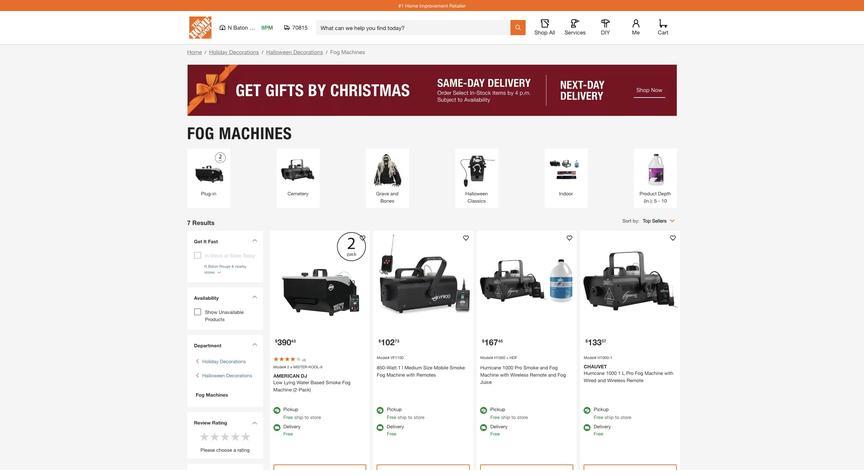 Task type: vqa. For each thing, say whether or not it's contained in the screenshot.
1st ship from right
yes



Task type: describe. For each thing, give the bounding box(es) containing it.
pickup for 167
[[490, 407, 505, 413]]

chauvet hurricane 1000 1 l pro fog machine with wired and wireless remote
[[584, 364, 674, 384]]

0 vertical spatial halloween
[[266, 49, 292, 55]]

delivery for 102
[[387, 424, 404, 430]]

$ 167 45
[[482, 338, 503, 347]]

get it fast
[[194, 239, 218, 244]]

2
[[287, 365, 289, 369]]

+
[[506, 356, 509, 360]]

machine inside 850-watt 1 l medium size mobile smoke fog machine with remotes
[[387, 372, 405, 378]]

n for n baton rouge
[[228, 24, 232, 31]]

hdf
[[510, 356, 517, 360]]

wireless inside chauvet hurricane 1000 1 l pro fog machine with wired and wireless remote
[[607, 378, 625, 384]]

1 vertical spatial home
[[187, 49, 202, 55]]

low
[[273, 380, 283, 386]]

halloween classics
[[466, 191, 488, 204]]

show unavailable products
[[205, 309, 244, 322]]

1 vertical spatial halloween decorations link
[[202, 372, 252, 379]]

department
[[194, 343, 221, 349]]

$ for 102
[[379, 339, 381, 344]]

and inside chauvet hurricane 1000 1 l pro fog machine with wired and wireless remote
[[598, 378, 606, 384]]

free for 167 available for pickup image
[[490, 415, 500, 421]]

grave
[[376, 191, 389, 197]]

available shipping image for 390
[[273, 425, 280, 432]]

with inside "hurricane 1000 pro smoke and fog machine with wireless remote and fog juice"
[[500, 372, 509, 378]]

free for 390's available for pickup icon
[[283, 415, 293, 421]]

fog machines inside fog machines link
[[196, 392, 228, 398]]

lying
[[284, 380, 295, 386]]

model# h1000 + hdf
[[480, 356, 517, 360]]

indoor image
[[548, 152, 584, 188]]

l
[[622, 371, 625, 376]]

product depth (in.): 5 - 10 image
[[637, 152, 674, 188]]

available for pickup image for 390
[[273, 407, 280, 414]]

shop
[[535, 29, 548, 36]]

today
[[243, 253, 256, 259]]

hurricane 1000 pro smoke and fog machine with wireless remote and fog juice
[[480, 365, 566, 385]]

free for available shipping image in the bottom right of the page
[[490, 431, 500, 437]]

and inside grave and bones
[[391, 191, 399, 197]]

halloween for halloween classics
[[466, 191, 488, 197]]

1 vertical spatial holiday
[[202, 359, 219, 365]]

850-watt 1 l medium size mobile smoke fog machine with remotes link
[[377, 364, 470, 379]]

please
[[201, 447, 215, 453]]

availability link
[[191, 291, 260, 307]]

1 star symbol image from the left
[[199, 432, 210, 442]]

free for available shipping icon for 133
[[594, 431, 603, 437]]

model# left 2
[[273, 365, 286, 369]]

rouge for n baton rouge & nearby stores
[[219, 264, 231, 269]]

ship for 167
[[501, 415, 510, 421]]

bones
[[381, 198, 394, 204]]

it
[[204, 239, 207, 244]]

vf1100
[[391, 356, 404, 360]]

stock
[[210, 253, 223, 259]]

5
[[654, 198, 657, 204]]

stores
[[204, 270, 215, 275]]

model# for 133
[[584, 356, 597, 360]]

plug-
[[201, 191, 213, 197]]

model# for 167
[[480, 356, 493, 360]]

machine inside american dj low lying water based smoke fog machine (2-pack)
[[273, 387, 292, 393]]

4 star symbol image from the left
[[241, 432, 251, 442]]

to for 102
[[408, 415, 412, 421]]

all
[[549, 29, 555, 36]]

wired
[[584, 378, 596, 384]]

pack)
[[299, 387, 311, 393]]

chauvet
[[584, 364, 607, 370]]

free for 390's available shipping icon
[[283, 431, 293, 437]]

available shipping image for 133
[[584, 425, 591, 432]]

sort
[[623, 218, 632, 224]]

pickup free ship to store for 167
[[490, 407, 528, 421]]

cemetery image
[[280, 152, 316, 188]]

ship for 390
[[294, 415, 303, 421]]

american
[[273, 373, 300, 379]]

show
[[205, 309, 217, 315]]

wireless inside "hurricane 1000 pro smoke and fog machine with wireless remote and fog juice"
[[511, 372, 529, 378]]

halloween classics link
[[459, 152, 495, 204]]

1 for h1000-
[[610, 356, 613, 360]]

free for available for pickup icon associated with 133
[[594, 415, 603, 421]]

x
[[290, 365, 292, 369]]

3 star symbol image from the left
[[220, 432, 230, 442]]

1 vertical spatial holiday decorations link
[[202, 358, 246, 365]]

remotes
[[417, 372, 436, 378]]

#1 home improvement retailer
[[399, 3, 466, 8]]

70815
[[292, 24, 308, 31]]

-
[[658, 198, 660, 204]]

1 / from the left
[[205, 49, 206, 55]]

department link
[[191, 339, 260, 353]]

7
[[187, 219, 191, 227]]

plug in image
[[191, 152, 227, 188]]

shop all button
[[534, 19, 556, 36]]

grave and bones link
[[369, 152, 406, 204]]

machine inside "hurricane 1000 pro smoke and fog machine with wireless remote and fog juice"
[[480, 372, 499, 378]]

american dj low lying water based smoke fog machine (2-pack)
[[273, 373, 351, 393]]

sort by: top sellers
[[623, 218, 667, 224]]

baton for n baton rouge
[[233, 24, 248, 31]]

by:
[[633, 218, 640, 224]]

results
[[192, 219, 215, 227]]

1000 inside chauvet hurricane 1000 1 l pro fog machine with wired and wireless remote
[[606, 371, 617, 376]]

73
[[395, 339, 399, 344]]

hurricane inside chauvet hurricane 1000 1 l pro fog machine with wired and wireless remote
[[584, 371, 605, 376]]

fog inside 850-watt 1 l medium size mobile smoke fog machine with remotes
[[377, 372, 385, 378]]

model# for 102
[[377, 356, 390, 360]]

to for 133
[[615, 415, 619, 421]]

hurricane 1000 pro smoke and fog machine with wireless remote and fog juice image
[[477, 231, 577, 331]]

1000 inside "hurricane 1000 pro smoke and fog machine with wireless remote and fog juice"
[[503, 365, 513, 371]]

free for available shipping icon associated with 102
[[387, 431, 396, 437]]

me
[[632, 29, 640, 36]]

167
[[484, 338, 498, 347]]

#1
[[399, 3, 404, 8]]

mobile
[[434, 365, 449, 371]]

halloween classics image
[[459, 152, 495, 188]]

cemetery link
[[280, 152, 316, 197]]

ship for 133
[[605, 415, 614, 421]]

juice
[[480, 380, 492, 385]]

show unavailable products link
[[205, 309, 244, 322]]

ii
[[321, 365, 323, 369]]

at
[[224, 253, 228, 259]]

850-watt 1 l medium size mobile smoke fog machine with remotes image
[[374, 231, 474, 331]]

improvement
[[420, 3, 448, 8]]

based
[[311, 380, 324, 386]]

the home depot logo image
[[189, 17, 211, 39]]

4 caret icon image from the top
[[252, 422, 257, 425]]

0 vertical spatial home
[[405, 3, 418, 8]]

back caret image for holiday decorations
[[196, 358, 199, 365]]

to for 390
[[305, 415, 309, 421]]

free for available for pickup image for 102
[[387, 415, 396, 421]]

2 / from the left
[[262, 49, 263, 55]]

(in.):
[[644, 198, 653, 204]]

57
[[602, 339, 606, 344]]

pickup for 390
[[283, 407, 298, 413]]

store for 390
[[310, 415, 321, 421]]

43
[[291, 339, 296, 344]]

store for 102
[[414, 415, 425, 421]]

&
[[232, 264, 234, 269]]

pro inside chauvet hurricane 1000 1 l pro fog machine with wired and wireless remote
[[626, 371, 634, 376]]

4
[[303, 358, 305, 362]]

please choose a rating
[[201, 447, 250, 453]]

$ for 167
[[482, 339, 484, 344]]



Task type: locate. For each thing, give the bounding box(es) containing it.
in
[[213, 191, 216, 197]]

850-watt 1 l medium size mobile smoke fog machine with remotes
[[377, 365, 465, 378]]

sponsored banner image
[[187, 65, 677, 116]]

3 to from the left
[[512, 415, 516, 421]]

delivery
[[283, 424, 301, 430], [387, 424, 404, 430], [490, 424, 508, 430], [594, 424, 611, 430]]

3 ship from the left
[[501, 415, 510, 421]]

fog inside american dj low lying water based smoke fog machine (2-pack)
[[342, 380, 351, 386]]

machine right l
[[645, 371, 663, 376]]

1 caret icon image from the top
[[252, 239, 257, 242]]

4 pickup from the left
[[594, 407, 609, 413]]

3 pickup from the left
[[490, 407, 505, 413]]

hurricane 1000 pro smoke and fog machine with wireless remote and fog juice link
[[480, 364, 574, 386]]

smoke inside "hurricane 1000 pro smoke and fog machine with wireless remote and fog juice"
[[524, 365, 539, 371]]

halloween decorations link down 70815 button at the top left
[[266, 49, 323, 55]]

product
[[640, 191, 657, 197]]

1 horizontal spatial smoke
[[450, 365, 465, 371]]

1 horizontal spatial with
[[500, 372, 509, 378]]

store for 167
[[517, 415, 528, 421]]

4 pickup free ship to store from the left
[[594, 407, 632, 421]]

rouge for n baton rouge
[[250, 24, 266, 31]]

holiday down "department"
[[202, 359, 219, 365]]

sellers
[[652, 218, 667, 224]]

a
[[234, 447, 236, 453]]

baton inside the n baton rouge & nearby stores
[[208, 264, 218, 269]]

1 ship from the left
[[294, 415, 303, 421]]

review rating link
[[194, 419, 239, 427]]

3 caret icon image from the top
[[252, 343, 257, 346]]

7 results
[[187, 219, 215, 227]]

hurricane 1000 1 l pro fog machine with wired and wireless remote image
[[581, 231, 681, 331]]

1 horizontal spatial wireless
[[607, 378, 625, 384]]

1000
[[503, 365, 513, 371], [606, 371, 617, 376]]

pro inside "hurricane 1000 pro smoke and fog machine with wireless remote and fog juice"
[[515, 365, 522, 371]]

What can we help you find today? search field
[[321, 20, 510, 35]]

1 horizontal spatial home
[[405, 3, 418, 8]]

$ 390 43
[[275, 338, 296, 347]]

caret icon image for department
[[252, 343, 257, 346]]

$ inside $ 390 43
[[275, 339, 277, 344]]

cart
[[658, 29, 669, 36]]

plug-in link
[[191, 152, 227, 197]]

delivery for 167
[[490, 424, 508, 430]]

choose
[[216, 447, 232, 453]]

kool-
[[309, 365, 321, 369]]

0 horizontal spatial available for pickup image
[[377, 407, 384, 414]]

delivery for 133
[[594, 424, 611, 430]]

2 pickup from the left
[[387, 407, 402, 413]]

decorations down the n baton rouge in the top left of the page
[[229, 49, 259, 55]]

available for pickup image for 133
[[584, 407, 591, 414]]

review
[[194, 420, 211, 426]]

services
[[565, 29, 586, 36]]

2 store from the left
[[414, 415, 425, 421]]

back caret image
[[196, 358, 199, 365], [196, 372, 199, 379]]

home right #1
[[405, 3, 418, 8]]

2 $ from the left
[[379, 339, 381, 344]]

1 pickup free ship to store from the left
[[283, 407, 321, 421]]

wireless
[[511, 372, 529, 378], [607, 378, 625, 384]]

1 horizontal spatial 1
[[610, 356, 613, 360]]

baton for n baton rouge & nearby stores
[[208, 264, 218, 269]]

store
[[230, 253, 241, 259]]

pickup free ship to store for 390
[[283, 407, 321, 421]]

$ left 73
[[379, 339, 381, 344]]

holiday decorations
[[202, 359, 246, 365]]

1000 down +
[[503, 365, 513, 371]]

2 available for pickup image from the left
[[584, 407, 591, 414]]

watt
[[387, 365, 397, 371]]

decorations up halloween decorations
[[220, 359, 246, 365]]

1 available for pickup image from the left
[[273, 407, 280, 414]]

rouge left &
[[219, 264, 231, 269]]

available shipping image
[[273, 425, 280, 432], [377, 425, 384, 432], [584, 425, 591, 432]]

2 horizontal spatial 1
[[618, 371, 621, 376]]

pro right l
[[626, 371, 634, 376]]

$
[[275, 339, 277, 344], [379, 339, 381, 344], [482, 339, 484, 344], [586, 339, 588, 344]]

1 to from the left
[[305, 415, 309, 421]]

10
[[662, 198, 667, 204]]

n baton rouge & nearby stores
[[204, 264, 247, 275]]

holiday decorations link up halloween decorations
[[202, 358, 246, 365]]

delivery for 390
[[283, 424, 301, 430]]

2 vertical spatial halloween
[[202, 373, 225, 379]]

4 delivery free from the left
[[594, 424, 611, 437]]

holiday decorations link
[[209, 49, 259, 55], [202, 358, 246, 365]]

( 4 )
[[302, 358, 306, 362]]

1 delivery from the left
[[283, 424, 301, 430]]

1 horizontal spatial available for pickup image
[[584, 407, 591, 414]]

baton up stores
[[208, 264, 218, 269]]

h1000-
[[598, 356, 610, 360]]

hurricane down model# h1000 + hdf
[[480, 365, 501, 371]]

available for pickup image down low
[[273, 407, 280, 414]]

0 vertical spatial back caret image
[[196, 358, 199, 365]]

plug-in
[[201, 191, 216, 197]]

wireless down l
[[607, 378, 625, 384]]

delivery free for 102
[[387, 424, 404, 437]]

n baton rouge
[[228, 24, 266, 31]]

model# up 850-
[[377, 356, 390, 360]]

top
[[643, 218, 651, 224]]

baton left 9pm
[[233, 24, 248, 31]]

0 horizontal spatial pro
[[515, 365, 522, 371]]

2 available shipping image from the left
[[377, 425, 384, 432]]

available for pickup image
[[273, 407, 280, 414], [584, 407, 591, 414]]

3 delivery from the left
[[490, 424, 508, 430]]

halloween decorations
[[202, 373, 252, 379]]

holiday right home link
[[209, 49, 228, 55]]

holiday decorations link down the n baton rouge in the top left of the page
[[209, 49, 259, 55]]

home / holiday decorations / halloween decorations / fog machines
[[187, 49, 365, 55]]

caret icon image for get it fast
[[252, 239, 257, 242]]

product depth (in.): 5 - 10 link
[[637, 152, 674, 204]]

hurricane down the chauvet
[[584, 371, 605, 376]]

2 horizontal spatial smoke
[[524, 365, 539, 371]]

3 store from the left
[[517, 415, 528, 421]]

3 / from the left
[[326, 49, 328, 55]]

2 delivery free from the left
[[387, 424, 404, 437]]

ship
[[294, 415, 303, 421], [398, 415, 407, 421], [501, 415, 510, 421], [605, 415, 614, 421]]

1 vertical spatial n
[[204, 264, 207, 269]]

smoke inside 850-watt 1 l medium size mobile smoke fog machine with remotes
[[450, 365, 465, 371]]

fast
[[208, 239, 218, 244]]

1 horizontal spatial available shipping image
[[377, 425, 384, 432]]

3 pickup free ship to store from the left
[[490, 407, 528, 421]]

available for pickup image
[[377, 407, 384, 414], [480, 407, 487, 414]]

3 $ from the left
[[482, 339, 484, 344]]

star symbol image up please
[[199, 432, 210, 442]]

1 vertical spatial fog machines
[[196, 392, 228, 398]]

star symbol image
[[199, 432, 210, 442], [210, 432, 220, 442], [220, 432, 230, 442], [241, 432, 251, 442]]

$ inside $ 102 73
[[379, 339, 381, 344]]

machine down low
[[273, 387, 292, 393]]

$ inside $ 133 57
[[586, 339, 588, 344]]

1 inside chauvet hurricane 1000 1 l pro fog machine with wired and wireless remote
[[618, 371, 621, 376]]

1 horizontal spatial available for pickup image
[[480, 407, 487, 414]]

rouge inside the n baton rouge & nearby stores
[[219, 264, 231, 269]]

fog inside fog machines link
[[196, 392, 205, 398]]

0 horizontal spatial n
[[204, 264, 207, 269]]

remote inside "hurricane 1000 pro smoke and fog machine with wireless remote and fog juice"
[[530, 372, 547, 378]]

0 horizontal spatial /
[[205, 49, 206, 55]]

0 horizontal spatial 1000
[[503, 365, 513, 371]]

0 vertical spatial rouge
[[250, 24, 266, 31]]

star symbol image up 'please choose a rating'
[[220, 432, 230, 442]]

star symbol image up rating
[[241, 432, 251, 442]]

0 horizontal spatial halloween
[[202, 373, 225, 379]]

1 for watt
[[398, 365, 401, 371]]

caret icon image inside department link
[[252, 343, 257, 346]]

halloween decorations link
[[266, 49, 323, 55], [202, 372, 252, 379]]

70815 button
[[284, 24, 308, 31]]

n inside the n baton rouge & nearby stores
[[204, 264, 207, 269]]

1 vertical spatial machines
[[219, 123, 292, 143]]

back caret image for halloween decorations
[[196, 372, 199, 379]]

n right the home depot logo
[[228, 24, 232, 31]]

0 horizontal spatial halloween decorations link
[[202, 372, 252, 379]]

n up stores
[[204, 264, 207, 269]]

1 horizontal spatial halloween
[[266, 49, 292, 55]]

1 delivery free from the left
[[283, 424, 301, 437]]

45
[[498, 339, 503, 344]]

machine inside chauvet hurricane 1000 1 l pro fog machine with wired and wireless remote
[[645, 371, 663, 376]]

smoke inside american dj low lying water based smoke fog machine (2-pack)
[[326, 380, 341, 386]]

home
[[405, 3, 418, 8], [187, 49, 202, 55]]

depth
[[658, 191, 671, 197]]

to
[[305, 415, 309, 421], [408, 415, 412, 421], [512, 415, 516, 421], [615, 415, 619, 421]]

3 delivery free from the left
[[490, 424, 508, 437]]

decorations down 70815
[[293, 49, 323, 55]]

rating
[[237, 447, 250, 453]]

machine down watt
[[387, 372, 405, 378]]

fog
[[330, 49, 340, 55], [187, 123, 215, 143], [550, 365, 558, 371], [635, 371, 643, 376], [377, 372, 385, 378], [558, 372, 566, 378], [342, 380, 351, 386], [196, 392, 205, 398]]

wireless down hdf
[[511, 372, 529, 378]]

model# h1000-1
[[584, 356, 613, 360]]

2 horizontal spatial /
[[326, 49, 328, 55]]

$ left 45
[[482, 339, 484, 344]]

2 delivery from the left
[[387, 424, 404, 430]]

4 to from the left
[[615, 415, 619, 421]]

nearby
[[235, 264, 247, 269]]

delivery free for 133
[[594, 424, 611, 437]]

n for n baton rouge & nearby stores
[[204, 264, 207, 269]]

$ left 57
[[586, 339, 588, 344]]

2 horizontal spatial available shipping image
[[584, 425, 591, 432]]

availability
[[194, 295, 219, 301]]

850-
[[377, 365, 387, 371]]

1 vertical spatial halloween
[[466, 191, 488, 197]]

available for pickup image for 167
[[480, 407, 487, 414]]

diy button
[[595, 19, 617, 36]]

2 horizontal spatial with
[[665, 371, 674, 376]]

1 store from the left
[[310, 415, 321, 421]]

ship for 102
[[398, 415, 407, 421]]

machine up juice
[[480, 372, 499, 378]]

2 ship from the left
[[398, 415, 407, 421]]

1 pickup from the left
[[283, 407, 298, 413]]

2 pickup free ship to store from the left
[[387, 407, 425, 421]]

0 horizontal spatial available for pickup image
[[273, 407, 280, 414]]

low lying water based smoke fog machine (2-pack) image
[[270, 231, 370, 331]]

1 horizontal spatial baton
[[233, 24, 248, 31]]

remote inside chauvet hurricane 1000 1 l pro fog machine with wired and wireless remote
[[627, 378, 644, 384]]

102
[[381, 338, 395, 347]]

0 horizontal spatial wireless
[[511, 372, 529, 378]]

1 horizontal spatial rouge
[[250, 24, 266, 31]]

133
[[588, 338, 602, 347]]

0 vertical spatial holiday
[[209, 49, 228, 55]]

available for pickup image for 102
[[377, 407, 384, 414]]

0 horizontal spatial smoke
[[326, 380, 341, 386]]

caret icon image inside get it fast link
[[252, 239, 257, 242]]

caret icon image
[[252, 239, 257, 242], [252, 296, 257, 299], [252, 343, 257, 346], [252, 422, 257, 425]]

star symbol image down review rating link
[[210, 432, 220, 442]]

home down the home depot logo
[[187, 49, 202, 55]]

decorations down holiday decorations
[[226, 373, 252, 379]]

medium
[[405, 365, 422, 371]]

halloween decorations link down holiday decorations
[[202, 372, 252, 379]]

classics
[[468, 198, 486, 204]]

0 horizontal spatial with
[[406, 372, 415, 378]]

$ for 133
[[586, 339, 588, 344]]

4 ship from the left
[[605, 415, 614, 421]]

4 $ from the left
[[586, 339, 588, 344]]

rouge up home / holiday decorations / halloween decorations / fog machines
[[250, 24, 266, 31]]

pickup free ship to store for 133
[[594, 407, 632, 421]]

dj
[[301, 373, 307, 379]]

1 vertical spatial baton
[[208, 264, 218, 269]]

star symbol image
[[230, 432, 241, 442]]

model# vf1100
[[377, 356, 404, 360]]

0 vertical spatial fog machines
[[187, 123, 292, 143]]

halloween down holiday decorations
[[202, 373, 225, 379]]

get
[[194, 239, 202, 244]]

h1000
[[494, 356, 505, 360]]

/
[[205, 49, 206, 55], [262, 49, 263, 55], [326, 49, 328, 55]]

cemetery
[[288, 191, 309, 197]]

2 caret icon image from the top
[[252, 296, 257, 299]]

pickup for 133
[[594, 407, 609, 413]]

halloween for halloween decorations
[[202, 373, 225, 379]]

delivery free for 390
[[283, 424, 301, 437]]

1 horizontal spatial pro
[[626, 371, 634, 376]]

to for 167
[[512, 415, 516, 421]]

available shipping image for 102
[[377, 425, 384, 432]]

product depth (in.): 5 - 10
[[640, 191, 671, 204]]

1000 left l
[[606, 371, 617, 376]]

caret icon image inside the availability 'link'
[[252, 296, 257, 299]]

water
[[297, 380, 309, 386]]

$ 133 57
[[586, 338, 606, 347]]

0 horizontal spatial 1
[[398, 365, 401, 371]]

rouge
[[250, 24, 266, 31], [219, 264, 231, 269]]

4 delivery from the left
[[594, 424, 611, 430]]

back caret image left halloween decorations
[[196, 372, 199, 379]]

rating
[[212, 420, 227, 426]]

halloween down 9pm
[[266, 49, 292, 55]]

model# up the chauvet
[[584, 356, 597, 360]]

0 horizontal spatial rouge
[[219, 264, 231, 269]]

size
[[423, 365, 433, 371]]

2 to from the left
[[408, 415, 412, 421]]

hurricane inside "hurricane 1000 pro smoke and fog machine with wireless remote and fog juice"
[[480, 365, 501, 371]]

0 vertical spatial n
[[228, 24, 232, 31]]

2 available for pickup image from the left
[[480, 407, 487, 414]]

1 horizontal spatial /
[[262, 49, 263, 55]]

retailer
[[449, 3, 466, 8]]

1 available for pickup image from the left
[[377, 407, 384, 414]]

indoor
[[559, 191, 573, 197]]

model# left h1000
[[480, 356, 493, 360]]

remote
[[530, 372, 547, 378], [627, 378, 644, 384]]

in stock at store today
[[205, 253, 256, 259]]

2 star symbol image from the left
[[210, 432, 220, 442]]

0 horizontal spatial home
[[187, 49, 202, 55]]

1 horizontal spatial n
[[228, 24, 232, 31]]

0 vertical spatial baton
[[233, 24, 248, 31]]

with inside 850-watt 1 l medium size mobile smoke fog machine with remotes
[[406, 372, 415, 378]]

with inside chauvet hurricane 1000 1 l pro fog machine with wired and wireless remote
[[665, 371, 674, 376]]

back caret image down "department"
[[196, 358, 199, 365]]

pickup for 102
[[387, 407, 402, 413]]

unavailable
[[219, 309, 244, 315]]

1 horizontal spatial hurricane
[[584, 371, 605, 376]]

caret icon image for availability
[[252, 296, 257, 299]]

store
[[310, 415, 321, 421], [414, 415, 425, 421], [517, 415, 528, 421], [621, 415, 632, 421]]

1 available shipping image from the left
[[273, 425, 280, 432]]

0 horizontal spatial baton
[[208, 264, 218, 269]]

1 vertical spatial back caret image
[[196, 372, 199, 379]]

pickup free ship to store for 102
[[387, 407, 425, 421]]

pro
[[515, 365, 522, 371], [626, 371, 634, 376]]

$ inside $ 167 45
[[482, 339, 484, 344]]

2 back caret image from the top
[[196, 372, 199, 379]]

1 horizontal spatial halloween decorations link
[[266, 49, 323, 55]]

0 horizontal spatial remote
[[530, 372, 547, 378]]

pro down hdf
[[515, 365, 522, 371]]

0 horizontal spatial available shipping image
[[273, 425, 280, 432]]

$ left "43"
[[275, 339, 277, 344]]

1 back caret image from the top
[[196, 358, 199, 365]]

1 horizontal spatial remote
[[627, 378, 644, 384]]

4 store from the left
[[621, 415, 632, 421]]

available for pickup image down wired
[[584, 407, 591, 414]]

1 inside 850-watt 1 l medium size mobile smoke fog machine with remotes
[[398, 365, 401, 371]]

grave and bones image
[[369, 152, 406, 188]]

halloween up classics
[[466, 191, 488, 197]]

store for 133
[[621, 415, 632, 421]]

0 horizontal spatial hurricane
[[480, 365, 501, 371]]

0 vertical spatial machines
[[341, 49, 365, 55]]

(
[[302, 358, 303, 362]]

1 horizontal spatial 1000
[[606, 371, 617, 376]]

cart link
[[656, 19, 671, 36]]

model# 2 x mister-kool-ii
[[273, 365, 323, 369]]

$ for 390
[[275, 339, 277, 344]]

(2-
[[293, 387, 299, 393]]

3 available shipping image from the left
[[584, 425, 591, 432]]

delivery free for 167
[[490, 424, 508, 437]]

1 vertical spatial rouge
[[219, 264, 231, 269]]

available shipping image
[[480, 425, 487, 432]]

1 $ from the left
[[275, 339, 277, 344]]

2 vertical spatial machines
[[206, 392, 228, 398]]

2 horizontal spatial halloween
[[466, 191, 488, 197]]

fog inside chauvet hurricane 1000 1 l pro fog machine with wired and wireless remote
[[635, 371, 643, 376]]

l
[[402, 365, 403, 371]]

0 vertical spatial holiday decorations link
[[209, 49, 259, 55]]

0 vertical spatial halloween decorations link
[[266, 49, 323, 55]]



